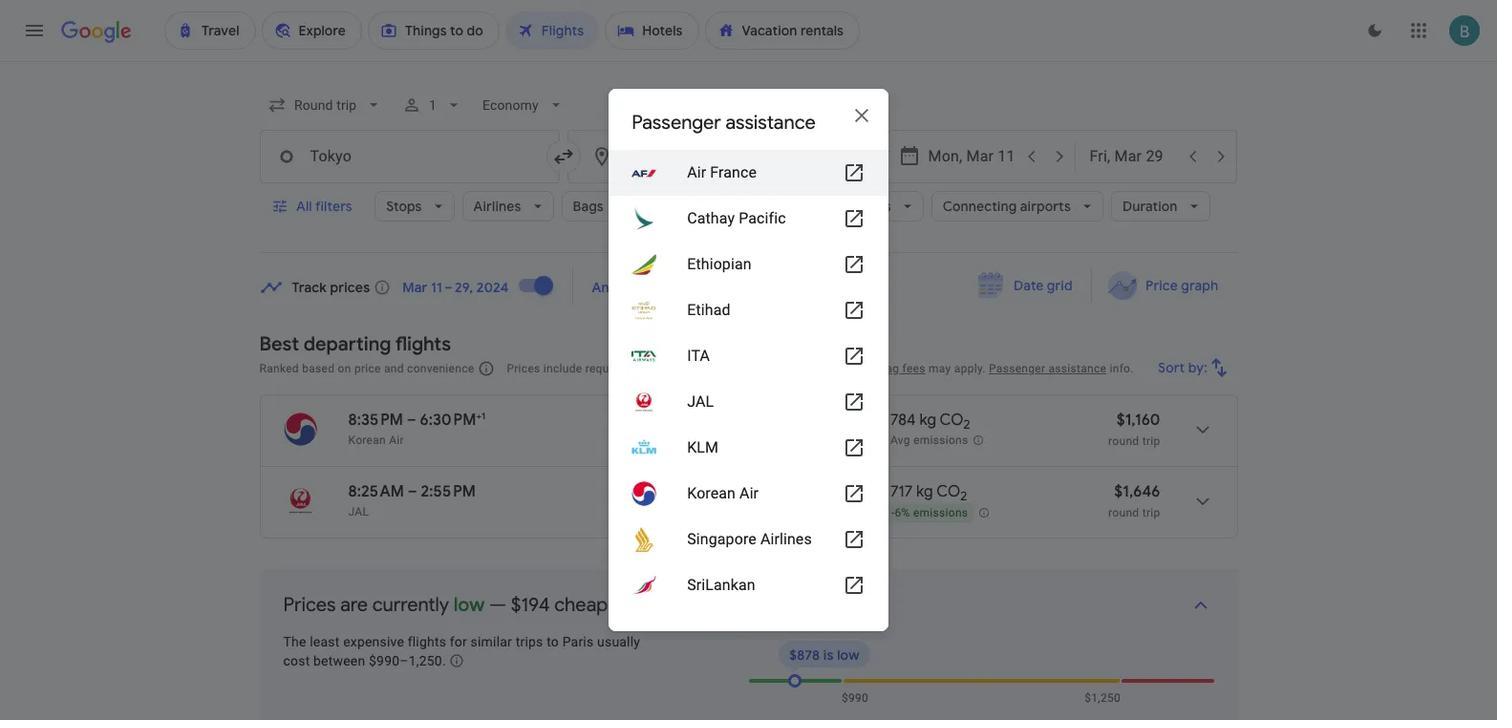 Task type: vqa. For each thing, say whether or not it's contained in the screenshot.
a
no



Task type: locate. For each thing, give the bounding box(es) containing it.
1 round from the top
[[1108, 435, 1139, 448]]

0 vertical spatial min
[[692, 411, 718, 430]]

1 vertical spatial airlines
[[760, 530, 812, 548]]

0 vertical spatial korean
[[348, 434, 386, 447]]

0 horizontal spatial prices
[[283, 593, 336, 617]]

swap origin and destination. image
[[552, 145, 575, 168]]

search
[[794, 593, 852, 617]]

nonstop flight. element
[[757, 482, 816, 504]]

for left 'adult.'
[[701, 362, 716, 375]]

flights up '.' in the left of the page
[[408, 634, 446, 650]]

1 vertical spatial prices
[[283, 593, 336, 617]]

round inside $1,646 round trip
[[1108, 506, 1139, 520]]

1 horizontal spatial 1
[[481, 410, 485, 422]]

ethiopian
[[687, 255, 752, 273]]

korean
[[348, 434, 386, 447], [687, 484, 736, 503]]

– inside 8:25 am – 2:55 pm jal
[[408, 482, 417, 502]]

Arrival time: 6:30 PM on  Tuesday, March 12. text field
[[420, 410, 485, 430]]

the least expensive flights for similar trips to paris
[[283, 634, 594, 650]]

and left bag
[[856, 362, 876, 375]]

fees right bag
[[902, 362, 926, 375]]

klm
[[687, 439, 719, 457]]

ranked based on price and convenience
[[259, 362, 474, 375]]

1 vertical spatial min
[[691, 482, 717, 502]]

$878 is low
[[789, 647, 860, 664]]

korean air up singapore
[[687, 484, 759, 503]]

min inside '29 hr 55 min nrt –'
[[692, 411, 718, 430]]

passenger
[[632, 111, 721, 135], [989, 362, 1045, 375]]

kg up avg emissions
[[920, 411, 936, 430]]

0 vertical spatial +
[[665, 362, 671, 375]]

hr right 29
[[653, 411, 667, 430]]

trip down 1160 us dollars text box
[[1142, 435, 1160, 448]]

main content
[[259, 268, 1256, 720]]

emissions down the 784 kg co 2
[[913, 434, 968, 447]]

0 vertical spatial hr
[[653, 411, 667, 430]]

airlines up the '2024'
[[473, 198, 521, 215]]

2 fees from the left
[[902, 362, 926, 375]]

1 vertical spatial round
[[1108, 506, 1139, 520]]

prices right learn more about ranking icon
[[507, 362, 540, 375]]

0 vertical spatial round
[[1108, 435, 1139, 448]]

jal down ita
[[687, 393, 714, 411]]

round down 1160 us dollars text box
[[1108, 435, 1139, 448]]

flights up the convenience
[[395, 332, 451, 356]]

2 up -6% emissions
[[960, 488, 967, 505]]

1 horizontal spatial air
[[687, 163, 706, 182]]

trip down $1,646
[[1142, 506, 1160, 520]]

trip inside '$1,160 round trip'
[[1142, 435, 1160, 448]]

2 vertical spatial air
[[740, 484, 759, 503]]

8:25 am – 2:55 pm jal
[[348, 482, 476, 519]]

kg up -6% emissions
[[916, 482, 933, 502]]

bags button
[[561, 191, 636, 222]]

korean down klm
[[687, 484, 736, 503]]

0 horizontal spatial and
[[384, 362, 404, 375]]

airports
[[1020, 198, 1071, 215]]

2 vertical spatial 1
[[481, 410, 485, 422]]

nrt
[[632, 434, 653, 447]]

Return text field
[[1090, 131, 1178, 182]]

– left 2:55 pm text field
[[408, 482, 417, 502]]

singapore airlines
[[687, 530, 812, 548]]

prices
[[507, 362, 540, 375], [283, 593, 336, 617]]

-
[[891, 507, 895, 520]]

2 inside the 784 kg co 2
[[964, 417, 970, 433]]

korean down the 8:35 pm
[[348, 434, 386, 447]]

2 horizontal spatial air
[[740, 484, 759, 503]]

+ down learn more about ranking icon
[[476, 410, 481, 422]]

—
[[489, 593, 506, 617]]

0 vertical spatial flights
[[395, 332, 451, 356]]

bag
[[879, 362, 899, 375]]

cathay
[[687, 209, 735, 227]]

min for 14 hr 30 min
[[691, 482, 717, 502]]

2 inside 717 kg co 2
[[960, 488, 967, 505]]

air left france
[[687, 163, 706, 182]]

$878
[[789, 647, 820, 664]]

prices for prices are currently low — $194 cheaper than usual for your search
[[283, 593, 336, 617]]

may
[[929, 362, 951, 375]]

$990
[[842, 692, 869, 705]]

784 kg co 2
[[890, 411, 970, 433]]

2024
[[477, 279, 509, 296]]

1 vertical spatial 1
[[719, 362, 726, 375]]

0 horizontal spatial price
[[655, 198, 688, 215]]

track prices
[[292, 279, 370, 296]]

0 horizontal spatial +
[[476, 410, 481, 422]]

trip
[[1142, 435, 1160, 448], [1142, 506, 1160, 520]]

price down air france on the top
[[655, 198, 688, 215]]

learn more about tracked prices image
[[374, 279, 391, 296]]

and right price
[[384, 362, 404, 375]]

price inside the price graph button
[[1146, 277, 1178, 294]]

1 horizontal spatial +
[[665, 362, 671, 375]]

co inside the 784 kg co 2
[[940, 411, 964, 430]]

1 vertical spatial korean air
[[687, 484, 759, 503]]

price
[[354, 362, 381, 375]]

min inside 14 hr 30 min hnd –
[[691, 482, 717, 502]]

1 horizontal spatial assistance
[[1049, 362, 1107, 375]]

1 vertical spatial kg
[[916, 482, 933, 502]]

cost
[[283, 653, 310, 669]]

kg for 784
[[920, 411, 936, 430]]

1 trip from the top
[[1142, 435, 1160, 448]]

1 horizontal spatial and
[[856, 362, 876, 375]]

2 trip from the top
[[1142, 506, 1160, 520]]

prices up the
[[283, 593, 336, 617]]

1 horizontal spatial airlines
[[760, 530, 812, 548]]

kg
[[920, 411, 936, 430], [916, 482, 933, 502]]

29
[[632, 411, 649, 430]]

1 vertical spatial air
[[389, 434, 404, 447]]

emissions down 717 kg co 2 at bottom right
[[913, 507, 968, 520]]

1 vertical spatial emissions
[[913, 507, 968, 520]]

6:30 pm
[[420, 411, 476, 430]]

1 vertical spatial +
[[476, 410, 481, 422]]

co up avg emissions
[[940, 411, 964, 430]]

1646 US dollars text field
[[1114, 482, 1160, 502]]

hr inside '29 hr 55 min nrt –'
[[653, 411, 667, 430]]

include
[[543, 362, 582, 375]]

2 horizontal spatial 1
[[719, 362, 726, 375]]

2 up avg emissions
[[964, 417, 970, 433]]

0 vertical spatial kg
[[920, 411, 936, 430]]

srilankan
[[687, 576, 755, 594]]

0 vertical spatial co
[[940, 411, 964, 430]]

1
[[429, 97, 436, 113], [719, 362, 726, 375], [481, 410, 485, 422]]

currently
[[372, 593, 449, 617]]

trips
[[516, 634, 543, 650]]

0 horizontal spatial airlines
[[473, 198, 521, 215]]

srilankan link
[[609, 563, 888, 609]]

price left graph
[[1146, 277, 1178, 294]]

passenger up air france on the top
[[632, 111, 721, 135]]

low right is
[[837, 647, 860, 664]]

singapore airlines link
[[609, 517, 888, 563]]

hr right 14
[[651, 482, 666, 502]]

price for price
[[655, 198, 688, 215]]

0 horizontal spatial for
[[450, 634, 467, 650]]

prices for prices include required taxes + fees for 1 adult. optional charges and bag fees may apply. passenger assistance
[[507, 362, 540, 375]]

graph
[[1181, 277, 1219, 294]]

trip inside $1,646 round trip
[[1142, 506, 1160, 520]]

your
[[751, 593, 790, 617]]

connecting airports button
[[931, 191, 1103, 222]]

france
[[710, 163, 757, 182]]

1 vertical spatial 2
[[960, 488, 967, 505]]

1 horizontal spatial for
[[701, 362, 716, 375]]

0 vertical spatial trip
[[1142, 435, 1160, 448]]

30
[[669, 482, 687, 502]]

0 vertical spatial price
[[655, 198, 688, 215]]

korean air down the 8:35 pm
[[348, 434, 404, 447]]

price graph
[[1146, 277, 1219, 294]]

0 horizontal spatial korean
[[348, 434, 386, 447]]

+ inside 8:35 pm – 6:30 pm + 1
[[476, 410, 481, 422]]

for
[[701, 362, 716, 375], [722, 593, 747, 617], [450, 634, 467, 650]]

1 horizontal spatial korean air
[[687, 484, 759, 503]]

co up -6% emissions
[[936, 482, 960, 502]]

airlines down 'nonstop flight.' element
[[760, 530, 812, 548]]

kg inside the 784 kg co 2
[[920, 411, 936, 430]]

1 vertical spatial co
[[936, 482, 960, 502]]

leaves narita international airport at 8:35 pm on monday, march 11 and arrives at paris charles de gaulle airport at 6:30 pm on tuesday, march 12. element
[[348, 410, 485, 430]]

air down "klm" link
[[740, 484, 759, 503]]

– down total duration 29 hr 55 min. element
[[653, 434, 661, 447]]

0 vertical spatial passenger
[[632, 111, 721, 135]]

round inside '$1,160 round trip'
[[1108, 435, 1139, 448]]

for left "your"
[[722, 593, 747, 617]]

price inside price popup button
[[655, 198, 688, 215]]

all
[[296, 198, 312, 215]]

duration
[[1123, 198, 1178, 215]]

-6% emissions
[[891, 507, 968, 520]]

0 vertical spatial air
[[687, 163, 706, 182]]

prices
[[330, 279, 370, 296]]

0 horizontal spatial jal
[[348, 505, 369, 519]]

assistance down grid
[[1049, 362, 1107, 375]]

jal down 8:25 am
[[348, 505, 369, 519]]

1 and from the left
[[384, 362, 404, 375]]

all filters
[[296, 198, 352, 215]]

passenger right apply.
[[989, 362, 1045, 375]]

emissions
[[913, 434, 968, 447], [913, 507, 968, 520]]

2 horizontal spatial for
[[722, 593, 747, 617]]

co for 784
[[940, 411, 964, 430]]

nonstop
[[757, 482, 816, 502]]

min
[[692, 411, 718, 430], [691, 482, 717, 502]]

2 round from the top
[[1108, 506, 1139, 520]]

1 vertical spatial trip
[[1142, 506, 1160, 520]]

round for $1,160
[[1108, 435, 1139, 448]]

1 horizontal spatial fees
[[902, 362, 926, 375]]

fees right taxes
[[675, 362, 698, 375]]

assistance up air france link
[[726, 111, 816, 135]]

2
[[964, 417, 970, 433], [960, 488, 967, 505]]

stops button
[[375, 191, 454, 222]]

hr for 14
[[651, 482, 666, 502]]

kg inside 717 kg co 2
[[916, 482, 933, 502]]

0 vertical spatial assistance
[[726, 111, 816, 135]]

min for 29 hr 55 min
[[692, 411, 718, 430]]

0 vertical spatial airlines
[[473, 198, 521, 215]]

1 horizontal spatial prices
[[507, 362, 540, 375]]

air down leaves narita international airport at 8:35 pm on monday, march 11 and arrives at paris charles de gaulle airport at 6:30 pm on tuesday, march 12. element
[[389, 434, 404, 447]]

0 vertical spatial for
[[701, 362, 716, 375]]

adult.
[[729, 362, 759, 375]]

1 horizontal spatial price
[[1146, 277, 1178, 294]]

for up learn more about price insights image
[[450, 634, 467, 650]]

round
[[1108, 435, 1139, 448], [1108, 506, 1139, 520]]

.
[[442, 653, 446, 669]]

1 horizontal spatial passenger
[[989, 362, 1045, 375]]

Departure time: 8:35 PM. text field
[[348, 411, 403, 430]]

bag fees button
[[879, 362, 926, 375]]

is
[[823, 647, 834, 664]]

0 horizontal spatial assistance
[[726, 111, 816, 135]]

low left "—"
[[454, 593, 485, 617]]

hr inside 14 hr 30 min hnd –
[[651, 482, 666, 502]]

trip for $1,646
[[1142, 506, 1160, 520]]

fees
[[675, 362, 698, 375], [902, 362, 926, 375]]

$1,646 round trip
[[1108, 482, 1160, 520]]

1 vertical spatial jal
[[348, 505, 369, 519]]

0 horizontal spatial korean air
[[348, 434, 404, 447]]

0 vertical spatial 1
[[429, 97, 436, 113]]

required
[[585, 362, 629, 375]]

1 horizontal spatial low
[[837, 647, 860, 664]]

$1,250
[[1085, 692, 1121, 705]]

singapore
[[687, 530, 757, 548]]

1 horizontal spatial korean
[[687, 484, 736, 503]]

flights
[[395, 332, 451, 356], [408, 634, 446, 650]]

min right 30
[[691, 482, 717, 502]]

0 horizontal spatial fees
[[675, 362, 698, 375]]

0 vertical spatial prices
[[507, 362, 540, 375]]

1 inside 1 popup button
[[429, 97, 436, 113]]

– down total duration 14 hr 30 min. element
[[657, 505, 665, 519]]

min right 55
[[692, 411, 718, 430]]

0 vertical spatial jal
[[687, 393, 714, 411]]

1 vertical spatial passenger
[[989, 362, 1045, 375]]

co inside 717 kg co 2
[[936, 482, 960, 502]]

0 vertical spatial 2
[[964, 417, 970, 433]]

air france link
[[609, 150, 888, 196]]

0 horizontal spatial 1
[[429, 97, 436, 113]]

1 vertical spatial hr
[[651, 482, 666, 502]]

round down $1,646
[[1108, 506, 1139, 520]]

times button
[[728, 191, 809, 222]]

– right departure time: 8:35 pm. text box
[[407, 411, 416, 430]]

$1,160
[[1117, 411, 1160, 430]]

1 vertical spatial price
[[1146, 277, 1178, 294]]

0 horizontal spatial low
[[454, 593, 485, 617]]

none search field containing all filters
[[259, 88, 1238, 253]]

+ right taxes
[[665, 362, 671, 375]]

2 vertical spatial for
[[450, 634, 467, 650]]

None search field
[[259, 88, 1238, 253]]



Task type: describe. For each thing, give the bounding box(es) containing it.
passenger inside main content
[[989, 362, 1045, 375]]

taxes
[[633, 362, 661, 375]]

bags
[[573, 198, 604, 215]]

paris
[[562, 634, 594, 650]]

8:35 pm
[[348, 411, 403, 430]]

cathay pacific
[[687, 209, 786, 227]]

date
[[1013, 277, 1043, 294]]

prices include required taxes + fees for 1 adult. optional charges and bag fees may apply. passenger assistance
[[507, 362, 1107, 375]]

korean air link
[[609, 471, 888, 517]]

expensive
[[343, 634, 404, 650]]

airlines button
[[462, 191, 554, 222]]

cathay pacific link
[[609, 196, 888, 242]]

total duration 29 hr 55 min. element
[[632, 411, 757, 433]]

6%
[[895, 507, 910, 520]]

best departing flights
[[259, 332, 451, 356]]

– inside 14 hr 30 min hnd –
[[657, 505, 665, 519]]

prices are currently low — $194 cheaper than usual for your search
[[283, 593, 852, 617]]

airlines inside popup button
[[473, 198, 521, 215]]

$1,160 round trip
[[1108, 411, 1160, 448]]

Departure text field
[[928, 131, 1016, 182]]

– inside '29 hr 55 min nrt –'
[[653, 434, 661, 447]]

departing
[[304, 332, 391, 356]]

similar
[[471, 634, 512, 650]]

the
[[283, 634, 306, 650]]

date grid
[[1013, 277, 1072, 294]]

1 vertical spatial low
[[837, 647, 860, 664]]

14
[[632, 482, 647, 502]]

1 vertical spatial flights
[[408, 634, 446, 650]]

round for $1,646
[[1108, 506, 1139, 520]]

charges
[[810, 362, 853, 375]]

icn
[[827, 434, 846, 447]]

leaves haneda airport at 8:25 am on monday, march 11 and arrives at paris charles de gaulle airport at 2:55 pm on monday, march 11. element
[[348, 482, 476, 502]]

find the best price region
[[259, 268, 1238, 318]]

1 inside 8:35 pm – 6:30 pm + 1
[[481, 410, 485, 422]]

pacific
[[739, 209, 786, 227]]

price button
[[644, 191, 720, 222]]

$990–1,250 .
[[369, 653, 446, 669]]

$990–1,250
[[369, 653, 442, 669]]

1 vertical spatial for
[[722, 593, 747, 617]]

track
[[292, 279, 327, 296]]

to
[[547, 634, 559, 650]]

trip for $1,160
[[1142, 435, 1160, 448]]

8:35 pm – 6:30 pm + 1
[[348, 410, 485, 430]]

times
[[739, 198, 777, 215]]

– inside 8:35 pm – 6:30 pm + 1
[[407, 411, 416, 430]]

2 for 717
[[960, 488, 967, 505]]

grid
[[1047, 277, 1072, 294]]

0 vertical spatial emissions
[[913, 434, 968, 447]]

784
[[890, 411, 916, 430]]

total duration 14 hr 30 min. element
[[632, 482, 757, 504]]

1160 US dollars text field
[[1117, 411, 1160, 430]]

sort by: button
[[1150, 351, 1238, 385]]

view price history image
[[1189, 594, 1212, 617]]

date grid button
[[964, 268, 1088, 303]]

between
[[313, 653, 365, 669]]

than
[[630, 593, 669, 617]]

hr for 29
[[653, 411, 667, 430]]

air france
[[687, 163, 757, 182]]

29 hr 55 min nrt –
[[632, 411, 718, 447]]

$194
[[511, 593, 550, 617]]

optional
[[762, 362, 807, 375]]

on
[[338, 362, 351, 375]]

convenience
[[407, 362, 474, 375]]

usual
[[673, 593, 718, 617]]

11 – 29,
[[431, 279, 473, 296]]

jal link
[[609, 379, 888, 425]]

all filters button
[[259, 191, 367, 222]]

main content containing best departing flights
[[259, 268, 1256, 720]]

cheaper
[[554, 593, 626, 617]]

0 vertical spatial korean air
[[348, 434, 404, 447]]

2 for 784
[[964, 417, 970, 433]]

ita
[[687, 347, 710, 365]]

avg
[[890, 434, 910, 447]]

Arrival time: 2:55 PM. text field
[[421, 482, 476, 502]]

learn more about ranking image
[[478, 360, 495, 377]]

any
[[592, 279, 617, 296]]

are
[[340, 593, 368, 617]]

sort
[[1158, 359, 1185, 376]]

1 vertical spatial assistance
[[1049, 362, 1107, 375]]

etihad link
[[609, 288, 888, 333]]

1 horizontal spatial jal
[[687, 393, 714, 411]]

Departure time: 8:25 AM. text field
[[348, 482, 404, 502]]

2 and from the left
[[856, 362, 876, 375]]

0 vertical spatial low
[[454, 593, 485, 617]]

717
[[890, 482, 913, 502]]

0 horizontal spatial air
[[389, 434, 404, 447]]

klm link
[[609, 425, 888, 471]]

jal inside 8:25 am – 2:55 pm jal
[[348, 505, 369, 519]]

1 button
[[394, 88, 471, 122]]

by:
[[1188, 359, 1207, 376]]

apply.
[[954, 362, 986, 375]]

1 vertical spatial korean
[[687, 484, 736, 503]]

sort by:
[[1158, 359, 1207, 376]]

price for price graph
[[1146, 277, 1178, 294]]

passenger assistance button
[[989, 362, 1107, 375]]

kg for 717
[[916, 482, 933, 502]]

close dialog image
[[850, 104, 873, 127]]

55
[[671, 411, 688, 430]]

mar
[[402, 279, 427, 296]]

0 horizontal spatial passenger
[[632, 111, 721, 135]]

14 hr 30 min hnd –
[[632, 482, 717, 519]]

learn more about price insights image
[[449, 654, 465, 669]]

hnd
[[632, 505, 657, 519]]

based
[[302, 362, 335, 375]]

ethiopian link
[[609, 242, 888, 288]]

8:25 am
[[348, 482, 404, 502]]

1 fees from the left
[[675, 362, 698, 375]]

stops
[[386, 198, 422, 215]]

etihad
[[687, 301, 730, 319]]

usually
[[597, 634, 640, 650]]

emissions button
[[817, 191, 924, 222]]

co for 717
[[936, 482, 960, 502]]

emissions
[[828, 198, 891, 215]]

best
[[259, 332, 299, 356]]

passenger assistance
[[632, 111, 816, 135]]



